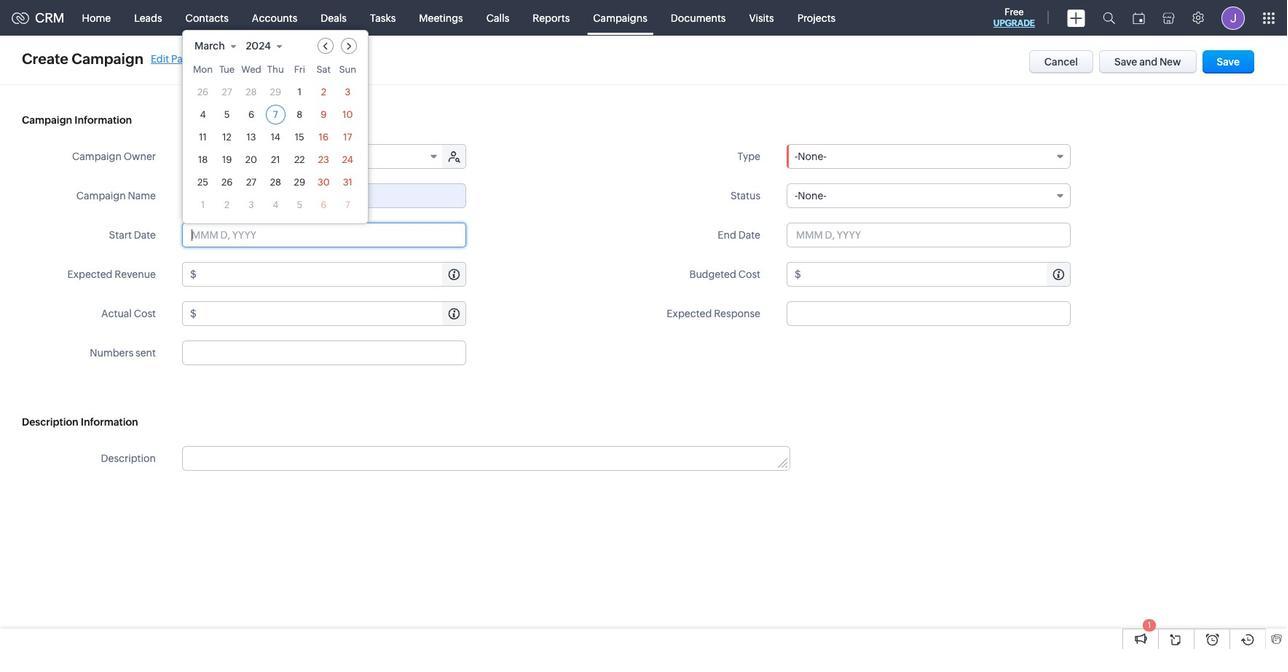 Task type: describe. For each thing, give the bounding box(es) containing it.
grid inside choose date 'dialog'
[[183, 61, 368, 224]]

leads
[[134, 12, 162, 24]]

campaign information
[[22, 114, 132, 126]]

end
[[718, 229, 736, 241]]

actual
[[101, 308, 132, 320]]

1 vertical spatial 1
[[201, 200, 205, 211]]

numbers
[[90, 347, 134, 359]]

12
[[222, 132, 232, 143]]

upgrade
[[993, 18, 1035, 28]]

2 horizontal spatial 1
[[1148, 621, 1151, 630]]

crm
[[35, 10, 65, 25]]

fri
[[294, 64, 305, 75]]

0 horizontal spatial 7
[[273, 109, 278, 120]]

row containing 11
[[193, 127, 358, 147]]

documents
[[671, 12, 726, 24]]

0 horizontal spatial 28
[[246, 87, 257, 98]]

17
[[343, 132, 352, 143]]

profile image
[[1222, 6, 1245, 29]]

0 vertical spatial 3
[[345, 87, 351, 98]]

sun
[[339, 64, 356, 75]]

home link
[[70, 0, 122, 35]]

10
[[342, 109, 353, 120]]

campaign name
[[76, 190, 156, 202]]

1 vertical spatial 6
[[321, 200, 327, 211]]

expected revenue
[[67, 269, 156, 280]]

campaign down home link
[[72, 50, 144, 67]]

row containing 1
[[193, 195, 358, 215]]

16
[[319, 132, 329, 143]]

31
[[343, 177, 352, 188]]

row containing 26
[[193, 82, 358, 102]]

calls
[[486, 12, 509, 24]]

status
[[730, 190, 760, 202]]

11
[[199, 132, 207, 143]]

row containing 25
[[193, 173, 358, 192]]

14
[[271, 132, 280, 143]]

mon
[[193, 64, 213, 75]]

row containing 4
[[193, 105, 358, 125]]

0 horizontal spatial 27
[[222, 87, 232, 98]]

edit page layout link
[[151, 53, 229, 64]]

1 horizontal spatial 4
[[273, 200, 279, 211]]

logo image
[[12, 12, 29, 24]]

1 horizontal spatial 28
[[270, 177, 281, 188]]

2024
[[246, 40, 271, 52]]

saturday column header
[[314, 64, 333, 79]]

visits
[[749, 12, 774, 24]]

23
[[318, 154, 329, 165]]

cancel
[[1044, 56, 1078, 68]]

accounts
[[252, 12, 297, 24]]

date for start date
[[134, 229, 156, 241]]

30
[[318, 177, 330, 188]]

1 horizontal spatial 29
[[294, 177, 305, 188]]

end date
[[718, 229, 760, 241]]

- for status
[[795, 190, 798, 202]]

wed
[[241, 64, 261, 75]]

name
[[128, 190, 156, 202]]

tuesday column header
[[217, 64, 237, 79]]

reports link
[[521, 0, 581, 35]]

reports
[[533, 12, 570, 24]]

jacob
[[223, 151, 251, 162]]

tasks
[[370, 12, 396, 24]]

2024 field
[[245, 38, 289, 54]]

layout
[[197, 53, 229, 64]]

1 vertical spatial 3
[[248, 200, 254, 211]]

0 vertical spatial 1
[[298, 87, 302, 98]]

meetings link
[[407, 0, 475, 35]]

15
[[295, 132, 304, 143]]

contacts
[[185, 12, 229, 24]]

campaign owner
[[72, 151, 156, 162]]

1 vertical spatial 27
[[246, 177, 256, 188]]

leads link
[[122, 0, 174, 35]]

budgeted
[[689, 269, 736, 280]]

-none- field for type
[[787, 144, 1071, 169]]

cancel button
[[1029, 50, 1093, 74]]

8
[[297, 109, 302, 120]]

sat
[[316, 64, 331, 75]]

friday column header
[[290, 64, 309, 79]]

Simon Jacob field
[[183, 145, 444, 168]]

search image
[[1103, 12, 1115, 24]]

deals
[[321, 12, 347, 24]]

20
[[245, 154, 257, 165]]

page
[[171, 53, 195, 64]]

description for description information
[[22, 417, 78, 428]]

0 vertical spatial 6
[[248, 109, 254, 120]]

1 horizontal spatial 26
[[221, 177, 233, 188]]

campaign for campaign owner
[[72, 151, 122, 162]]

thursday column header
[[266, 64, 285, 79]]

campaigns
[[593, 12, 647, 24]]

description information
[[22, 417, 138, 428]]

sent
[[136, 347, 156, 359]]

0 horizontal spatial 4
[[200, 109, 206, 120]]

contacts link
[[174, 0, 240, 35]]

simon jacob
[[190, 151, 251, 162]]

budgeted cost
[[689, 269, 760, 280]]

monday column header
[[193, 64, 213, 79]]

accounts link
[[240, 0, 309, 35]]

13
[[247, 132, 256, 143]]

choose date dialog
[[182, 30, 368, 224]]

response
[[714, 308, 760, 320]]

mon tue wed thu
[[193, 64, 284, 75]]

expected for expected response
[[667, 308, 712, 320]]

$ for expected revenue
[[190, 269, 197, 280]]

cost for actual cost
[[134, 308, 156, 320]]

numbers sent
[[90, 347, 156, 359]]

22
[[294, 154, 305, 165]]

calls link
[[475, 0, 521, 35]]

edit
[[151, 53, 169, 64]]

25
[[197, 177, 208, 188]]



Task type: vqa. For each thing, say whether or not it's contained in the screenshot.


Task type: locate. For each thing, give the bounding box(es) containing it.
mmm d, yyyy text field for end date
[[787, 223, 1071, 248]]

grid containing mon
[[183, 61, 368, 224]]

0 vertical spatial 28
[[246, 87, 257, 98]]

-none- right status
[[795, 190, 827, 202]]

cost right actual
[[134, 308, 156, 320]]

campaign for campaign name
[[76, 190, 126, 202]]

6 down 30
[[321, 200, 327, 211]]

1 vertical spatial 2
[[224, 200, 230, 211]]

0 vertical spatial description
[[22, 417, 78, 428]]

$ for actual cost
[[190, 308, 197, 320]]

- right "type"
[[795, 151, 798, 162]]

0 horizontal spatial 5
[[224, 109, 230, 120]]

0 vertical spatial -none- field
[[787, 144, 1071, 169]]

4 up the 11
[[200, 109, 206, 120]]

0 horizontal spatial date
[[134, 229, 156, 241]]

information
[[74, 114, 132, 126], [81, 417, 138, 428]]

none- right status
[[798, 190, 827, 202]]

new
[[1160, 56, 1181, 68]]

wednesday column header
[[241, 64, 261, 79]]

5 down the 22
[[297, 200, 302, 211]]

5
[[224, 109, 230, 120], [297, 200, 302, 211]]

date right start at the top of the page
[[134, 229, 156, 241]]

-none- for status
[[795, 190, 827, 202]]

row
[[193, 64, 358, 79], [193, 82, 358, 102], [193, 105, 358, 125], [193, 127, 358, 147], [193, 150, 358, 170], [193, 173, 358, 192], [193, 195, 358, 215]]

deals link
[[309, 0, 358, 35]]

27
[[222, 87, 232, 98], [246, 177, 256, 188]]

none- for status
[[798, 190, 827, 202]]

0 horizontal spatial save
[[1114, 56, 1137, 68]]

create campaign edit page layout
[[22, 50, 229, 67]]

6 row from the top
[[193, 173, 358, 192]]

7 up 14
[[273, 109, 278, 120]]

create menu image
[[1067, 9, 1085, 27]]

sunday column header
[[338, 64, 358, 79]]

MMM D, YYYY text field
[[182, 223, 466, 248], [787, 223, 1071, 248]]

None text field
[[182, 184, 466, 208], [199, 263, 465, 286], [803, 263, 1070, 286], [183, 447, 790, 471], [182, 184, 466, 208], [199, 263, 465, 286], [803, 263, 1070, 286], [183, 447, 790, 471]]

row containing mon
[[193, 64, 358, 79]]

0 horizontal spatial mmm d, yyyy text field
[[182, 223, 466, 248]]

information for description information
[[81, 417, 138, 428]]

26 down monday column header
[[197, 87, 208, 98]]

0 horizontal spatial description
[[22, 417, 78, 428]]

28 down '21'
[[270, 177, 281, 188]]

9
[[321, 109, 327, 120]]

description for description
[[101, 453, 156, 465]]

expected down budgeted
[[667, 308, 712, 320]]

21
[[271, 154, 280, 165]]

0 vertical spatial 26
[[197, 87, 208, 98]]

1 vertical spatial description
[[101, 453, 156, 465]]

date for end date
[[738, 229, 760, 241]]

save button
[[1202, 50, 1254, 74]]

2 mmm d, yyyy text field from the left
[[787, 223, 1071, 248]]

create menu element
[[1058, 0, 1094, 35]]

2 down 19
[[224, 200, 230, 211]]

0 horizontal spatial cost
[[134, 308, 156, 320]]

4 row from the top
[[193, 127, 358, 147]]

campaign
[[72, 50, 144, 67], [22, 114, 72, 126], [72, 151, 122, 162], [76, 190, 126, 202]]

row containing 18
[[193, 150, 358, 170]]

- for type
[[795, 151, 798, 162]]

0 vertical spatial cost
[[738, 269, 760, 280]]

2 down saturday column header in the top of the page
[[321, 87, 326, 98]]

1 vertical spatial 28
[[270, 177, 281, 188]]

revenue
[[115, 269, 156, 280]]

calendar image
[[1133, 12, 1145, 24]]

1 horizontal spatial 2
[[321, 87, 326, 98]]

0 horizontal spatial 1
[[201, 200, 205, 211]]

projects link
[[786, 0, 847, 35]]

march
[[194, 40, 225, 52]]

3
[[345, 87, 351, 98], [248, 200, 254, 211]]

0 vertical spatial 29
[[270, 87, 281, 98]]

0 horizontal spatial 3
[[248, 200, 254, 211]]

1 none- from the top
[[798, 151, 827, 162]]

start
[[109, 229, 132, 241]]

0 vertical spatial -none-
[[795, 151, 827, 162]]

0 horizontal spatial expected
[[67, 269, 113, 280]]

1 vertical spatial information
[[81, 417, 138, 428]]

search element
[[1094, 0, 1124, 36]]

0 vertical spatial -
[[795, 151, 798, 162]]

simon
[[190, 151, 221, 162]]

3 row from the top
[[193, 105, 358, 125]]

7 row from the top
[[193, 195, 358, 215]]

campaigns link
[[581, 0, 659, 35]]

1 date from the left
[[134, 229, 156, 241]]

7
[[273, 109, 278, 120], [345, 200, 350, 211]]

1 vertical spatial none-
[[798, 190, 827, 202]]

0 vertical spatial 2
[[321, 87, 326, 98]]

none- for type
[[798, 151, 827, 162]]

-None- field
[[787, 144, 1071, 169], [787, 184, 1071, 208]]

5 row from the top
[[193, 150, 358, 170]]

save left "and"
[[1114, 56, 1137, 68]]

0 vertical spatial none-
[[798, 151, 827, 162]]

1 vertical spatial expected
[[667, 308, 712, 320]]

2 vertical spatial 1
[[1148, 621, 1151, 630]]

1 vertical spatial 7
[[345, 200, 350, 211]]

1 vertical spatial 26
[[221, 177, 233, 188]]

cost right budgeted
[[738, 269, 760, 280]]

1 horizontal spatial cost
[[738, 269, 760, 280]]

documents link
[[659, 0, 737, 35]]

tue
[[219, 64, 235, 75]]

description
[[22, 417, 78, 428], [101, 453, 156, 465]]

2 - from the top
[[795, 190, 798, 202]]

type
[[738, 151, 760, 162]]

owner
[[124, 151, 156, 162]]

campaign down campaign information at the left top of page
[[72, 151, 122, 162]]

1 row from the top
[[193, 64, 358, 79]]

1 horizontal spatial date
[[738, 229, 760, 241]]

-none-
[[795, 151, 827, 162], [795, 190, 827, 202]]

0 vertical spatial 27
[[222, 87, 232, 98]]

save down profile element
[[1217, 56, 1240, 68]]

2
[[321, 87, 326, 98], [224, 200, 230, 211]]

5 up 12
[[224, 109, 230, 120]]

save
[[1114, 56, 1137, 68], [1217, 56, 1240, 68]]

projects
[[797, 12, 836, 24]]

1 vertical spatial 29
[[294, 177, 305, 188]]

0 horizontal spatial 29
[[270, 87, 281, 98]]

2 -none- from the top
[[795, 190, 827, 202]]

free upgrade
[[993, 7, 1035, 28]]

cost for budgeted cost
[[738, 269, 760, 280]]

visits link
[[737, 0, 786, 35]]

information up "campaign owner"
[[74, 114, 132, 126]]

tasks link
[[358, 0, 407, 35]]

campaign left name
[[76, 190, 126, 202]]

expected response
[[667, 308, 760, 320]]

0 horizontal spatial 2
[[224, 200, 230, 211]]

1 horizontal spatial 5
[[297, 200, 302, 211]]

0 vertical spatial 4
[[200, 109, 206, 120]]

1
[[298, 87, 302, 98], [201, 200, 205, 211], [1148, 621, 1151, 630]]

save and new
[[1114, 56, 1181, 68]]

None text field
[[787, 302, 1071, 326], [199, 302, 465, 326], [182, 341, 466, 366], [787, 302, 1071, 326], [199, 302, 465, 326], [182, 341, 466, 366]]

3 down 20
[[248, 200, 254, 211]]

expected for expected revenue
[[67, 269, 113, 280]]

3 down sunday column header
[[345, 87, 351, 98]]

27 down 20
[[246, 177, 256, 188]]

1 horizontal spatial 6
[[321, 200, 327, 211]]

and
[[1139, 56, 1158, 68]]

0 vertical spatial expected
[[67, 269, 113, 280]]

information for campaign information
[[74, 114, 132, 126]]

crm link
[[12, 10, 65, 25]]

24
[[342, 154, 353, 165]]

0 vertical spatial 7
[[273, 109, 278, 120]]

4
[[200, 109, 206, 120], [273, 200, 279, 211]]

1 vertical spatial cost
[[134, 308, 156, 320]]

1 horizontal spatial 1
[[298, 87, 302, 98]]

1 vertical spatial 4
[[273, 200, 279, 211]]

2 none- from the top
[[798, 190, 827, 202]]

expected
[[67, 269, 113, 280], [667, 308, 712, 320]]

0 vertical spatial information
[[74, 114, 132, 126]]

create
[[22, 50, 68, 67]]

0 horizontal spatial 26
[[197, 87, 208, 98]]

mmm d, yyyy text field for start date
[[182, 223, 466, 248]]

1 horizontal spatial save
[[1217, 56, 1240, 68]]

28
[[246, 87, 257, 98], [270, 177, 281, 188]]

campaign down create on the left top of the page
[[22, 114, 72, 126]]

home
[[82, 12, 111, 24]]

1 - from the top
[[795, 151, 798, 162]]

expected left revenue
[[67, 269, 113, 280]]

1 horizontal spatial 3
[[345, 87, 351, 98]]

grid
[[183, 61, 368, 224]]

4 down '21'
[[273, 200, 279, 211]]

1 -none- field from the top
[[787, 144, 1071, 169]]

date right end
[[738, 229, 760, 241]]

start date
[[109, 229, 156, 241]]

1 horizontal spatial description
[[101, 453, 156, 465]]

26 down 19
[[221, 177, 233, 188]]

actual cost
[[101, 308, 156, 320]]

- right status
[[795, 190, 798, 202]]

$ for budgeted cost
[[795, 269, 801, 280]]

thu
[[267, 64, 284, 75]]

save for save and new
[[1114, 56, 1137, 68]]

2 date from the left
[[738, 229, 760, 241]]

2 row from the top
[[193, 82, 358, 102]]

-none- right "type"
[[795, 151, 827, 162]]

save and new button
[[1099, 50, 1196, 74]]

1 horizontal spatial mmm d, yyyy text field
[[787, 223, 1071, 248]]

28 down wednesday column header
[[246, 87, 257, 98]]

1 vertical spatial -none-
[[795, 190, 827, 202]]

2 -none- field from the top
[[787, 184, 1071, 208]]

none-
[[798, 151, 827, 162], [798, 190, 827, 202]]

1 horizontal spatial expected
[[667, 308, 712, 320]]

1 save from the left
[[1114, 56, 1137, 68]]

0 vertical spatial 5
[[224, 109, 230, 120]]

6 up 13
[[248, 109, 254, 120]]

free
[[1005, 7, 1024, 17]]

none- right "type"
[[798, 151, 827, 162]]

1 mmm d, yyyy text field from the left
[[182, 223, 466, 248]]

1 vertical spatial -
[[795, 190, 798, 202]]

29 down thursday column header
[[270, 87, 281, 98]]

profile element
[[1213, 0, 1254, 35]]

information down numbers
[[81, 417, 138, 428]]

7 down 31 at the left of page
[[345, 200, 350, 211]]

19
[[222, 154, 232, 165]]

29 down the 22
[[294, 177, 305, 188]]

18
[[198, 154, 208, 165]]

1 horizontal spatial 27
[[246, 177, 256, 188]]

29
[[270, 87, 281, 98], [294, 177, 305, 188]]

27 down the tuesday column header on the top left
[[222, 87, 232, 98]]

1 vertical spatial 5
[[297, 200, 302, 211]]

2 save from the left
[[1217, 56, 1240, 68]]

$
[[190, 269, 197, 280], [795, 269, 801, 280], [190, 308, 197, 320]]

-none- for type
[[795, 151, 827, 162]]

-none- field for status
[[787, 184, 1071, 208]]

save for save
[[1217, 56, 1240, 68]]

1 horizontal spatial 7
[[345, 200, 350, 211]]

meetings
[[419, 12, 463, 24]]

March field
[[194, 38, 243, 54]]

1 -none- from the top
[[795, 151, 827, 162]]

campaign for campaign information
[[22, 114, 72, 126]]

26
[[197, 87, 208, 98], [221, 177, 233, 188]]

date
[[134, 229, 156, 241], [738, 229, 760, 241]]

6
[[248, 109, 254, 120], [321, 200, 327, 211]]

0 horizontal spatial 6
[[248, 109, 254, 120]]

1 vertical spatial -none- field
[[787, 184, 1071, 208]]



